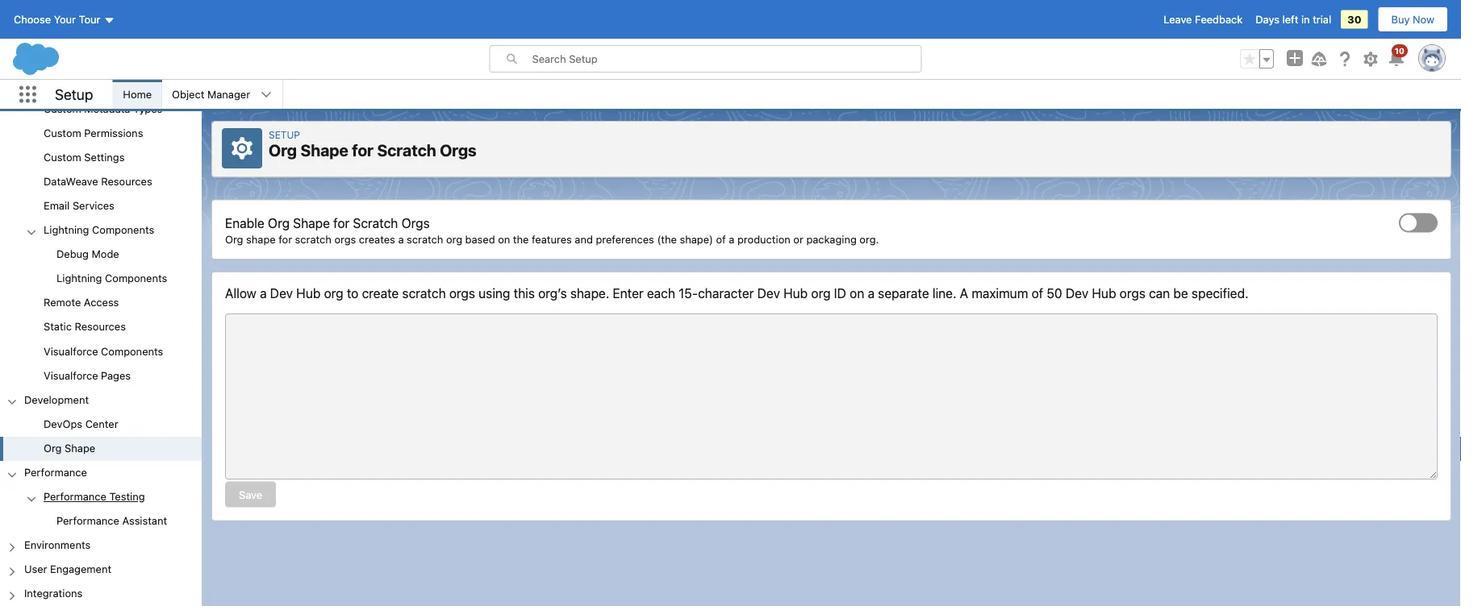 Task type: vqa. For each thing, say whether or not it's contained in the screenshot.
"packaging"
yes



Task type: locate. For each thing, give the bounding box(es) containing it.
performance down performance testing "link"
[[56, 515, 119, 527]]

hub left id
[[784, 286, 808, 301]]

orgs left using
[[449, 286, 475, 301]]

visualforce pages
[[44, 370, 131, 382]]

for
[[352, 141, 374, 160], [333, 215, 350, 231], [279, 233, 292, 245]]

orgs down enable org shape for scratch orgs
[[334, 233, 356, 245]]

1 vertical spatial performance
[[44, 491, 106, 503]]

resources
[[101, 175, 152, 187], [75, 321, 126, 333]]

1 horizontal spatial for
[[333, 215, 350, 231]]

1 visualforce from the top
[[44, 345, 98, 357]]

scratch inside setup org shape for scratch orgs
[[377, 141, 436, 160]]

performance down performance link
[[44, 491, 106, 503]]

components for visualforce components link
[[101, 345, 163, 357]]

save
[[239, 489, 262, 501]]

custom settings
[[44, 151, 125, 163]]

0 vertical spatial setup
[[55, 86, 93, 103]]

org inside org shape link
[[44, 442, 62, 454]]

0 vertical spatial visualforce
[[44, 345, 98, 357]]

30
[[1348, 13, 1362, 25]]

in
[[1302, 13, 1310, 25]]

components down mode
[[105, 272, 167, 285]]

shape inside setup org shape for scratch orgs
[[301, 141, 349, 160]]

dev right 50 at the right of page
[[1066, 286, 1089, 301]]

2 horizontal spatial for
[[352, 141, 374, 160]]

resources for dataweave resources
[[101, 175, 152, 187]]

2 visualforce from the top
[[44, 370, 98, 382]]

0 horizontal spatial hub
[[296, 286, 321, 301]]

2 vertical spatial components
[[101, 345, 163, 357]]

2 vertical spatial shape
[[65, 442, 95, 454]]

integrations link
[[24, 588, 83, 603]]

scratch for enable org shape for scratch orgs
[[353, 215, 398, 231]]

components up pages
[[101, 345, 163, 357]]

scratch for setup org shape for scratch orgs
[[377, 141, 436, 160]]

debug mode
[[56, 248, 119, 260]]

performance tree item
[[0, 462, 202, 535]]

1 horizontal spatial setup
[[269, 129, 300, 140]]

custom for custom settings
[[44, 151, 81, 163]]

0 horizontal spatial orgs
[[402, 215, 430, 231]]

2 horizontal spatial dev
[[1066, 286, 1089, 301]]

0 horizontal spatial of
[[716, 233, 726, 245]]

2 vertical spatial for
[[279, 233, 292, 245]]

features
[[532, 233, 572, 245]]

of right "shape)"
[[716, 233, 726, 245]]

permissions
[[84, 127, 143, 139]]

0 horizontal spatial for
[[279, 233, 292, 245]]

org left id
[[811, 286, 831, 301]]

shape down "devops center" link
[[65, 442, 95, 454]]

1 horizontal spatial hub
[[784, 286, 808, 301]]

visualforce for visualforce components
[[44, 345, 98, 357]]

1 vertical spatial orgs
[[402, 215, 430, 231]]

0 horizontal spatial dev
[[270, 286, 293, 301]]

a left production
[[729, 233, 735, 245]]

2 horizontal spatial orgs
[[1120, 286, 1146, 301]]

to
[[347, 286, 359, 301]]

lightning components link
[[44, 224, 154, 238], [56, 272, 167, 287]]

resources down access
[[75, 321, 126, 333]]

using
[[479, 286, 510, 301]]

lightning components tree item
[[0, 219, 202, 292]]

dev right the allow
[[270, 286, 293, 301]]

a right id
[[868, 286, 875, 301]]

pages
[[101, 370, 131, 382]]

Search Setup text field
[[532, 46, 921, 72]]

enter
[[613, 286, 644, 301]]

1 horizontal spatial org
[[446, 233, 462, 245]]

lightning for bottommost lightning components link
[[56, 272, 102, 285]]

custom up custom permissions
[[44, 102, 81, 115]]

lightning up debug at the left top of page
[[44, 224, 89, 236]]

a
[[398, 233, 404, 245], [729, 233, 735, 245], [260, 286, 267, 301], [868, 286, 875, 301]]

static resources link
[[44, 321, 126, 336]]

custom metadata types
[[44, 102, 162, 115]]

org inside setup org shape for scratch orgs
[[269, 141, 297, 160]]

org left based
[[446, 233, 462, 245]]

lightning
[[44, 224, 89, 236], [56, 272, 102, 285]]

2 dev from the left
[[757, 286, 780, 301]]

lightning components link up mode
[[44, 224, 154, 238]]

org shape tree item
[[0, 437, 202, 462]]

0 vertical spatial lightning components
[[44, 224, 154, 236]]

buy now button
[[1378, 6, 1449, 32]]

shape
[[301, 141, 349, 160], [293, 215, 330, 231], [65, 442, 95, 454]]

2 custom from the top
[[44, 127, 81, 139]]

orgs left can in the top right of the page
[[1120, 286, 1146, 301]]

shape right enable
[[293, 215, 330, 231]]

visualforce up development
[[44, 370, 98, 382]]

0 horizontal spatial setup
[[55, 86, 93, 103]]

user
[[24, 564, 47, 576]]

lightning components for bottommost lightning components link
[[56, 272, 167, 285]]

1 horizontal spatial of
[[1032, 286, 1044, 301]]

3 dev from the left
[[1066, 286, 1089, 301]]

on left the on the top left of page
[[498, 233, 510, 245]]

lightning components down the services
[[44, 224, 154, 236]]

1 vertical spatial for
[[333, 215, 350, 231]]

a right creates
[[398, 233, 404, 245]]

types
[[133, 102, 162, 115]]

group containing debug mode
[[0, 243, 202, 292]]

scratch right creates
[[407, 233, 443, 245]]

performance testing tree item
[[0, 486, 202, 535]]

1 dev from the left
[[270, 286, 293, 301]]

performance for performance link
[[24, 467, 87, 479]]

org shape
[[44, 442, 95, 454]]

hub left "to"
[[296, 286, 321, 301]]

performance
[[24, 467, 87, 479], [44, 491, 106, 503], [56, 515, 119, 527]]

home link
[[113, 80, 162, 109]]

org down setup link
[[269, 141, 297, 160]]

services
[[73, 200, 114, 212]]

engagement
[[50, 564, 111, 576]]

0 vertical spatial lightning components link
[[44, 224, 154, 238]]

components up mode
[[92, 224, 154, 236]]

0 vertical spatial orgs
[[440, 141, 477, 160]]

id
[[834, 286, 847, 301]]

preferences
[[596, 233, 654, 245]]

performance assistant link
[[56, 515, 167, 530]]

custom settings link
[[44, 151, 125, 166]]

50
[[1047, 286, 1063, 301]]

visualforce down 'static resources' link
[[44, 345, 98, 357]]

your
[[54, 13, 76, 25]]

1 custom from the top
[[44, 102, 81, 115]]

org.
[[860, 233, 879, 245]]

components for bottommost lightning components link
[[105, 272, 167, 285]]

0 vertical spatial performance
[[24, 467, 87, 479]]

org
[[446, 233, 462, 245], [324, 286, 344, 301], [811, 286, 831, 301]]

1 horizontal spatial orgs
[[440, 141, 477, 160]]

0 vertical spatial resources
[[101, 175, 152, 187]]

1 vertical spatial lightning
[[56, 272, 102, 285]]

shape inside tree item
[[65, 442, 95, 454]]

0 vertical spatial scratch
[[377, 141, 436, 160]]

2 vertical spatial performance
[[56, 515, 119, 527]]

development tree item
[[0, 389, 202, 462]]

group
[[0, 49, 202, 389], [1240, 49, 1274, 69], [0, 243, 202, 292], [0, 413, 202, 462]]

orgs inside setup org shape for scratch orgs
[[440, 141, 477, 160]]

1 horizontal spatial dev
[[757, 286, 780, 301]]

0 vertical spatial shape
[[301, 141, 349, 160]]

components inside visualforce components link
[[101, 345, 163, 357]]

1 vertical spatial on
[[850, 286, 865, 301]]

remote
[[44, 297, 81, 309]]

1 vertical spatial resources
[[75, 321, 126, 333]]

hub right 50 at the right of page
[[1092, 286, 1117, 301]]

of
[[716, 233, 726, 245], [1032, 286, 1044, 301]]

0 vertical spatial lightning
[[44, 224, 89, 236]]

shape up enable org shape for scratch orgs
[[301, 141, 349, 160]]

orgs
[[334, 233, 356, 245], [449, 286, 475, 301], [1120, 286, 1146, 301]]

0 vertical spatial on
[[498, 233, 510, 245]]

0 vertical spatial for
[[352, 141, 374, 160]]

allow a dev hub org to create scratch orgs using this org's shape. enter each 15-character dev hub org id on a separate line. a maximum of 50 dev hub orgs can be specified.
[[225, 286, 1249, 301]]

1 vertical spatial scratch
[[353, 215, 398, 231]]

days left in trial
[[1256, 13, 1332, 25]]

1 vertical spatial lightning components link
[[56, 272, 167, 287]]

dataweave resources
[[44, 175, 152, 187]]

lightning components
[[44, 224, 154, 236], [56, 272, 167, 285]]

1 vertical spatial components
[[105, 272, 167, 285]]

setup for setup org shape for scratch orgs
[[269, 129, 300, 140]]

custom up custom settings
[[44, 127, 81, 139]]

10
[[1395, 46, 1405, 55]]

org up performance link
[[44, 442, 62, 454]]

manager
[[207, 88, 250, 100]]

visualforce
[[44, 345, 98, 357], [44, 370, 98, 382]]

can
[[1149, 286, 1170, 301]]

custom
[[44, 102, 81, 115], [44, 127, 81, 139], [44, 151, 81, 163]]

lightning components down mode
[[56, 272, 167, 285]]

orgs for enable org shape for scratch orgs
[[402, 215, 430, 231]]

org left "to"
[[324, 286, 344, 301]]

1 vertical spatial setup
[[269, 129, 300, 140]]

3 custom from the top
[[44, 151, 81, 163]]

for inside setup org shape for scratch orgs
[[352, 141, 374, 160]]

access
[[84, 297, 119, 309]]

0 vertical spatial of
[[716, 233, 726, 245]]

leave feedback
[[1164, 13, 1243, 25]]

components
[[92, 224, 154, 236], [105, 272, 167, 285], [101, 345, 163, 357]]

of left 50 at the right of page
[[1032, 286, 1044, 301]]

devops
[[44, 418, 82, 430]]

performance testing
[[44, 491, 145, 503]]

orgs for setup org shape for scratch orgs
[[440, 141, 477, 160]]

setup org shape for scratch orgs
[[269, 129, 477, 160]]

remote access
[[44, 297, 119, 309]]

1 vertical spatial shape
[[293, 215, 330, 231]]

1 vertical spatial lightning components
[[56, 272, 167, 285]]

scratch right create
[[402, 286, 446, 301]]

custom up dataweave
[[44, 151, 81, 163]]

performance inside "link"
[[44, 491, 106, 503]]

buy now
[[1392, 13, 1435, 25]]

object manager
[[172, 88, 250, 100]]

1 vertical spatial custom
[[44, 127, 81, 139]]

dev
[[270, 286, 293, 301], [757, 286, 780, 301], [1066, 286, 1089, 301]]

feedback
[[1195, 13, 1243, 25]]

2 horizontal spatial hub
[[1092, 286, 1117, 301]]

orgs
[[440, 141, 477, 160], [402, 215, 430, 231]]

None text field
[[225, 314, 1438, 480]]

0 vertical spatial components
[[92, 224, 154, 236]]

2 vertical spatial custom
[[44, 151, 81, 163]]

scratch
[[295, 233, 332, 245], [407, 233, 443, 245], [402, 286, 446, 301]]

on right id
[[850, 286, 865, 301]]

choose
[[14, 13, 51, 25]]

performance for performance assistant
[[56, 515, 119, 527]]

setup inside setup org shape for scratch orgs
[[269, 129, 300, 140]]

lightning components link up access
[[56, 272, 167, 287]]

hub
[[296, 286, 321, 301], [784, 286, 808, 301], [1092, 286, 1117, 301]]

lightning up remote access
[[56, 272, 102, 285]]

integrations
[[24, 588, 83, 600]]

lightning for the top lightning components link
[[44, 224, 89, 236]]

center
[[85, 418, 118, 430]]

1 vertical spatial visualforce
[[44, 370, 98, 382]]

enable org shape for scratch orgs
[[225, 215, 430, 231]]

0 vertical spatial custom
[[44, 102, 81, 115]]

this
[[514, 286, 535, 301]]

be
[[1174, 286, 1189, 301]]

org's
[[538, 286, 567, 301]]

custom permissions link
[[44, 127, 143, 141]]

performance down org shape link
[[24, 467, 87, 479]]

dev right character
[[757, 286, 780, 301]]

buy
[[1392, 13, 1410, 25]]

performance for performance testing
[[44, 491, 106, 503]]

resources down settings
[[101, 175, 152, 187]]



Task type: describe. For each thing, give the bounding box(es) containing it.
choose your tour button
[[13, 6, 116, 32]]

separate
[[878, 286, 929, 301]]

devops center link
[[44, 418, 118, 433]]

left
[[1283, 13, 1299, 25]]

for for enable org shape for scratch orgs
[[333, 215, 350, 231]]

scratch down enable org shape for scratch orgs
[[295, 233, 332, 245]]

allow
[[225, 286, 257, 301]]

static resources
[[44, 321, 126, 333]]

email
[[44, 200, 70, 212]]

0 horizontal spatial orgs
[[334, 233, 356, 245]]

dataweave resources link
[[44, 175, 152, 190]]

user engagement link
[[24, 564, 111, 578]]

devops center
[[44, 418, 118, 430]]

or
[[794, 233, 804, 245]]

lightning components for the top lightning components link
[[44, 224, 154, 236]]

email services
[[44, 200, 114, 212]]

1 hub from the left
[[296, 286, 321, 301]]

now
[[1413, 13, 1435, 25]]

org up the shape
[[268, 215, 290, 231]]

shape
[[246, 233, 276, 245]]

1 horizontal spatial on
[[850, 286, 865, 301]]

home
[[123, 88, 152, 100]]

resources for static resources
[[75, 321, 126, 333]]

based
[[465, 233, 495, 245]]

testing
[[109, 491, 145, 503]]

visualforce components link
[[44, 345, 163, 360]]

shape for enable org shape for scratch orgs
[[293, 215, 330, 231]]

static
[[44, 321, 72, 333]]

the
[[513, 233, 529, 245]]

environments
[[24, 539, 91, 552]]

development
[[24, 394, 89, 406]]

2 hub from the left
[[784, 286, 808, 301]]

2 horizontal spatial org
[[811, 286, 831, 301]]

leave
[[1164, 13, 1192, 25]]

email services link
[[44, 200, 114, 214]]

dataweave
[[44, 175, 98, 187]]

maximum
[[972, 286, 1028, 301]]

tour
[[79, 13, 100, 25]]

shape)
[[680, 233, 713, 245]]

debug
[[56, 248, 89, 260]]

production
[[738, 233, 791, 245]]

0 horizontal spatial org
[[324, 286, 344, 301]]

object
[[172, 88, 205, 100]]

1 horizontal spatial orgs
[[449, 286, 475, 301]]

and
[[575, 233, 593, 245]]

shape.
[[570, 286, 610, 301]]

a
[[960, 286, 969, 301]]

1 vertical spatial of
[[1032, 286, 1044, 301]]

visualforce for visualforce pages
[[44, 370, 98, 382]]

custom for custom metadata types
[[44, 102, 81, 115]]

components for the top lightning components link
[[92, 224, 154, 236]]

remote access link
[[44, 297, 119, 311]]

environments link
[[24, 539, 91, 554]]

object manager link
[[162, 80, 260, 109]]

visualforce pages link
[[44, 370, 131, 384]]

custom for custom permissions
[[44, 127, 81, 139]]

create
[[362, 286, 399, 301]]

user engagement
[[24, 564, 111, 576]]

group containing custom metadata types
[[0, 49, 202, 389]]

10 button
[[1387, 44, 1408, 69]]

settings
[[84, 151, 125, 163]]

metadata
[[84, 102, 130, 115]]

choose your tour
[[14, 13, 100, 25]]

each
[[647, 286, 675, 301]]

performance testing link
[[44, 491, 145, 505]]

packaging
[[807, 233, 857, 245]]

leave feedback link
[[1164, 13, 1243, 25]]

custom metadata types link
[[44, 102, 162, 117]]

setup for setup
[[55, 86, 93, 103]]

a right the allow
[[260, 286, 267, 301]]

character
[[698, 286, 754, 301]]

(the
[[657, 233, 677, 245]]

3 hub from the left
[[1092, 286, 1117, 301]]

creates
[[359, 233, 395, 245]]

visualforce components
[[44, 345, 163, 357]]

debug mode link
[[56, 248, 119, 263]]

enable
[[225, 215, 265, 231]]

scratch for creates
[[407, 233, 443, 245]]

shape for setup org shape for scratch orgs
[[301, 141, 349, 160]]

org down enable
[[225, 233, 243, 245]]

performance assistant
[[56, 515, 167, 527]]

performance link
[[24, 467, 87, 481]]

org shape for scratch orgs creates a scratch org based on the features and preferences (the shape) of a production or packaging org.
[[225, 233, 879, 245]]

scratch for to
[[402, 286, 446, 301]]

for for setup org shape for scratch orgs
[[352, 141, 374, 160]]

assistant
[[122, 515, 167, 527]]

trial
[[1313, 13, 1332, 25]]

save button
[[225, 482, 276, 508]]

group containing devops center
[[0, 413, 202, 462]]

days
[[1256, 13, 1280, 25]]

15-
[[679, 286, 698, 301]]

development link
[[24, 394, 89, 408]]

0 horizontal spatial on
[[498, 233, 510, 245]]



